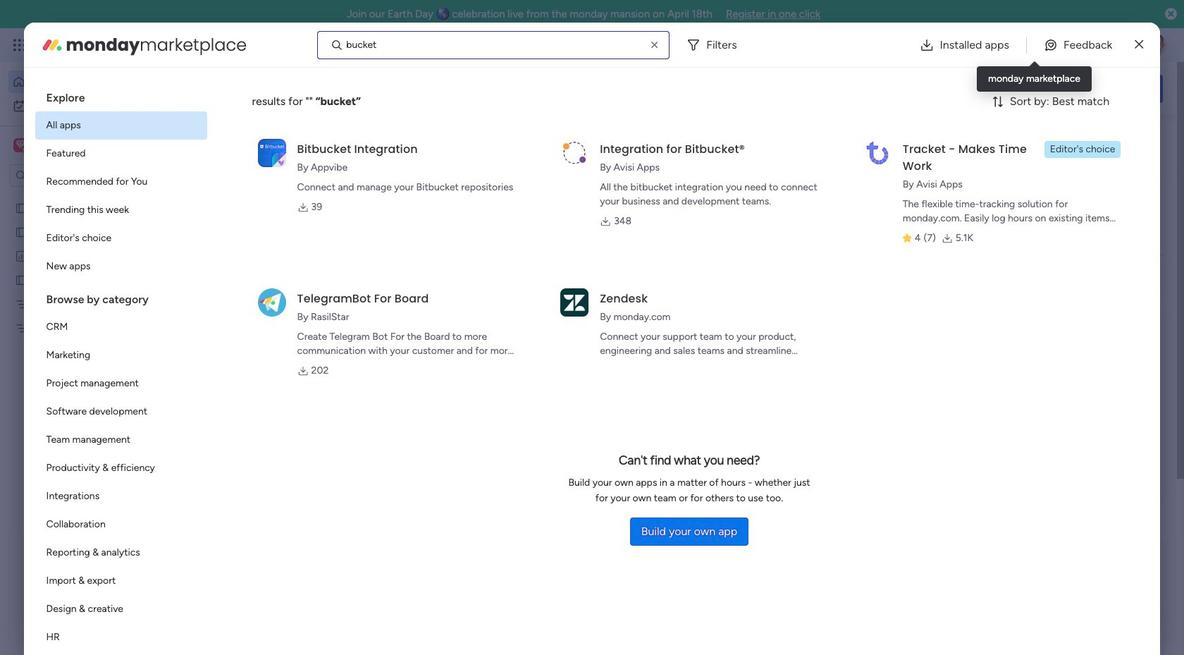 Task type: vqa. For each thing, say whether or not it's contained in the screenshot.
Search in workspace field
yes



Task type: locate. For each thing, give the bounding box(es) containing it.
v2 bolt switch image
[[1073, 81, 1082, 96]]

2 image
[[976, 29, 989, 45]]

1 vertical spatial heading
[[35, 281, 207, 313]]

public board image
[[15, 225, 28, 238], [236, 286, 251, 301]]

1 horizontal spatial public board image
[[236, 286, 251, 301]]

public dashboard image
[[15, 249, 28, 262]]

dapulse x slim image
[[1136, 36, 1144, 53], [1142, 130, 1159, 147]]

2 heading from the top
[[35, 281, 207, 313]]

0 horizontal spatial public board image
[[15, 225, 28, 238]]

0 vertical spatial public board image
[[15, 225, 28, 238]]

2 vertical spatial circle o image
[[973, 233, 982, 243]]

public board image up component icon
[[236, 286, 251, 301]]

workspace image
[[13, 138, 28, 153]]

public board image down public dashboard icon
[[15, 273, 28, 286]]

option
[[8, 71, 171, 93], [8, 94, 171, 117], [35, 111, 207, 140], [35, 140, 207, 168], [35, 168, 207, 196], [0, 195, 180, 198], [35, 196, 207, 224], [35, 224, 207, 252], [35, 252, 207, 281], [35, 313, 207, 341], [35, 341, 207, 370], [35, 370, 207, 398], [35, 398, 207, 426], [35, 426, 207, 454], [35, 454, 207, 482], [35, 482, 207, 511], [35, 511, 207, 539], [35, 539, 207, 567], [35, 567, 207, 595], [35, 595, 207, 623], [35, 623, 207, 652]]

1 vertical spatial public board image
[[15, 273, 28, 286]]

app logo image
[[258, 139, 286, 167], [561, 139, 589, 167], [864, 139, 892, 167], [258, 288, 286, 316], [561, 288, 589, 316]]

1 vertical spatial public board image
[[236, 286, 251, 301]]

help center element
[[952, 610, 1164, 655]]

quick search results list box
[[218, 160, 918, 520]]

1 circle o image from the top
[[973, 197, 982, 207]]

0 vertical spatial heading
[[35, 79, 207, 111]]

public board image
[[15, 201, 28, 214], [15, 273, 28, 286]]

list box
[[35, 79, 207, 655], [0, 193, 180, 530]]

monday marketplace image
[[1027, 38, 1042, 52]]

0 vertical spatial public board image
[[15, 201, 28, 214]]

terry turtle image
[[1145, 34, 1168, 56]]

notifications image
[[934, 38, 948, 52]]

1 vertical spatial circle o image
[[973, 215, 982, 225]]

1 vertical spatial dapulse x slim image
[[1142, 130, 1159, 147]]

2 public board image from the top
[[15, 273, 28, 286]]

heading
[[35, 79, 207, 111], [35, 281, 207, 313]]

0 vertical spatial circle o image
[[973, 197, 982, 207]]

circle o image
[[973, 197, 982, 207], [973, 215, 982, 225], [973, 233, 982, 243]]

workspace image
[[16, 138, 25, 153]]

select product image
[[13, 38, 27, 52]]

2 circle o image from the top
[[973, 215, 982, 225]]

public board image up public dashboard icon
[[15, 201, 28, 214]]

public board image up public dashboard icon
[[15, 225, 28, 238]]

Search in workspace field
[[30, 167, 118, 184]]

getting started element
[[952, 542, 1164, 599]]



Task type: describe. For each thing, give the bounding box(es) containing it.
see plans image
[[234, 37, 247, 53]]

add to favorites image
[[418, 286, 432, 300]]

1 public board image from the top
[[15, 201, 28, 214]]

workspace selection element
[[13, 137, 118, 155]]

search everything image
[[1062, 38, 1076, 52]]

3 circle o image from the top
[[973, 233, 982, 243]]

update feed image
[[965, 38, 979, 52]]

1 heading from the top
[[35, 79, 207, 111]]

0 vertical spatial dapulse x slim image
[[1136, 36, 1144, 53]]

monday marketplace image
[[41, 33, 63, 56]]

v2 user feedback image
[[963, 81, 974, 96]]

component image
[[236, 308, 248, 321]]

help image
[[1093, 38, 1107, 52]]



